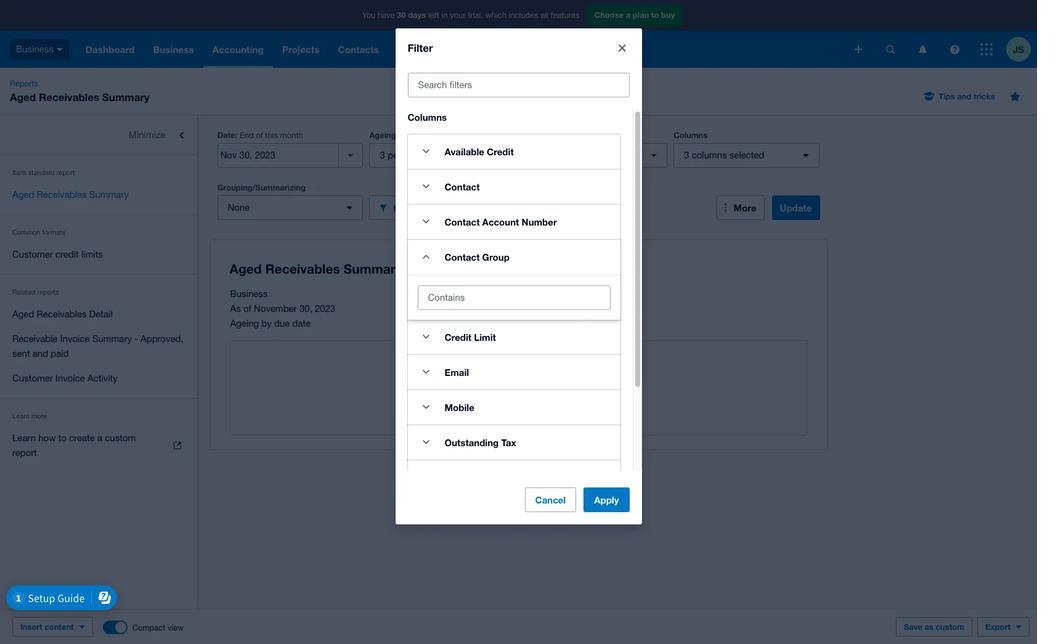 Task type: describe. For each thing, give the bounding box(es) containing it.
have
[[378, 11, 395, 20]]

limit
[[474, 331, 496, 343]]

1 horizontal spatial svg image
[[886, 45, 895, 54]]

how
[[38, 433, 56, 443]]

1 horizontal spatial svg image
[[919, 45, 927, 54]]

available credit
[[445, 146, 514, 157]]

custom inside save as custom button
[[936, 622, 965, 632]]

by
[[262, 318, 272, 328]]

email
[[445, 367, 469, 378]]

Contains field
[[418, 286, 610, 309]]

periods
[[388, 150, 419, 160]]

tips and tricks
[[939, 91, 995, 101]]

and inside button
[[957, 91, 972, 101]]

aged inside reports aged receivables summary
[[10, 91, 36, 104]]

common formats
[[12, 229, 65, 236]]

contact account number
[[445, 216, 557, 227]]

receivables inside reports aged receivables summary
[[39, 91, 99, 104]]

ageing by
[[522, 130, 560, 140]]

which
[[485, 11, 506, 20]]

close image
[[610, 36, 634, 60]]

update
[[780, 202, 812, 213]]

xero standard report
[[12, 169, 75, 176]]

3 columns selected
[[684, 150, 765, 160]]

related
[[12, 288, 36, 296]]

filter inside button
[[393, 202, 416, 213]]

receivables for detail
[[37, 309, 87, 319]]

this
[[265, 131, 278, 140]]

create
[[69, 433, 95, 443]]

Search filters field
[[408, 73, 629, 97]]

3 for 3 periods of 30 day
[[380, 150, 385, 160]]

tax
[[501, 437, 516, 448]]

you
[[362, 11, 375, 20]]

you have 30 days left in your trial, which includes all features
[[362, 10, 580, 20]]

expand image for available credit
[[414, 139, 439, 164]]

summary for receivables
[[89, 189, 129, 200]]

insert
[[20, 622, 42, 632]]

nothing
[[474, 394, 507, 405]]

more
[[734, 202, 757, 213]]

show
[[520, 394, 542, 405]]

export
[[986, 622, 1011, 632]]

reports link
[[5, 78, 43, 90]]

reports
[[10, 79, 38, 88]]

grouping/summarizing
[[217, 182, 306, 192]]

export button
[[978, 617, 1030, 637]]

2 horizontal spatial svg image
[[950, 45, 959, 54]]

aged for aged receivables detail
[[12, 309, 34, 319]]

limits
[[81, 249, 103, 259]]

a inside learn how to create a custom report
[[97, 433, 102, 443]]

js banner
[[0, 0, 1037, 68]]

formats
[[42, 229, 65, 236]]

approved,
[[141, 333, 183, 344]]

features
[[551, 11, 580, 20]]

minimize button
[[0, 123, 197, 147]]

:
[[235, 130, 237, 140]]

outstanding tax
[[445, 437, 516, 448]]

activity
[[87, 373, 118, 383]]

Select end date field
[[218, 144, 339, 167]]

contact for contact
[[445, 181, 480, 192]]

expand image for mobile
[[414, 395, 439, 420]]

business as of november 30, 2023 ageing by due date
[[230, 288, 336, 328]]

account
[[482, 216, 519, 227]]

filter dialog
[[395, 28, 642, 566]]

business for business
[[16, 44, 54, 54]]

receivable invoice summary - approved, sent and paid link
[[0, 327, 197, 366]]

related reports
[[12, 288, 59, 296]]

in
[[441, 11, 448, 20]]

detail
[[89, 309, 113, 319]]

left
[[428, 11, 439, 20]]

apply
[[594, 494, 619, 506]]

-
[[134, 333, 138, 344]]

by
[[550, 130, 560, 140]]

Report title field
[[226, 255, 802, 284]]

save as custom
[[904, 622, 965, 632]]

30 inside 3 periods of 30 day button
[[432, 150, 442, 160]]

days
[[408, 10, 426, 20]]

contact group
[[445, 251, 510, 262]]

xero
[[12, 169, 26, 176]]

30 inside js banner
[[397, 10, 406, 20]]

aged receivables detail link
[[0, 302, 197, 327]]

nothing to show here
[[474, 394, 563, 405]]

of for 3 periods of 30 day
[[421, 150, 429, 160]]

ageing for ageing periods
[[369, 130, 396, 140]]

aged receivables summary link
[[0, 182, 197, 207]]

view
[[168, 623, 184, 632]]

summary inside reports aged receivables summary
[[102, 91, 150, 104]]

cancel
[[535, 494, 566, 506]]

2 horizontal spatial svg image
[[981, 43, 993, 55]]

date
[[292, 318, 311, 328]]

insert content button
[[12, 617, 93, 637]]

customer for customer credit limits
[[12, 249, 53, 259]]

credit
[[55, 249, 79, 259]]

columns inside filter dialog
[[408, 111, 447, 122]]

outstanding
[[445, 437, 499, 448]]

expand image for contact
[[414, 174, 439, 199]]

choose
[[594, 10, 624, 20]]

invoice for customer
[[55, 373, 85, 383]]

customer credit limits
[[12, 249, 103, 259]]

collapse image
[[414, 245, 439, 269]]

30,
[[300, 303, 312, 314]]

0 horizontal spatial svg image
[[855, 46, 862, 53]]

1 horizontal spatial columns
[[674, 130, 708, 140]]

customer for customer invoice activity
[[12, 373, 53, 383]]

expand image for contact account number
[[414, 209, 439, 234]]

receivable invoice summary - approved, sent and paid
[[12, 333, 183, 359]]

day
[[445, 150, 461, 160]]

cancel button
[[525, 488, 576, 512]]



Task type: locate. For each thing, give the bounding box(es) containing it.
2 contact from the top
[[445, 216, 480, 227]]

customer down the sent
[[12, 373, 53, 383]]

of right as
[[243, 303, 251, 314]]

here
[[545, 394, 563, 405]]

2 vertical spatial of
[[243, 303, 251, 314]]

1 learn from the top
[[12, 412, 30, 420]]

includes
[[509, 11, 539, 20]]

receivables down reports link
[[39, 91, 99, 104]]

ageing up periods
[[369, 130, 396, 140]]

learn for learn more
[[12, 412, 30, 420]]

of for business as of november 30, 2023 ageing by due date
[[243, 303, 251, 314]]

invoice inside receivable invoice summary - approved, sent and paid
[[60, 333, 90, 344]]

2 3 from the left
[[684, 150, 689, 160]]

customer invoice activity link
[[0, 366, 197, 391]]

expand image left email
[[414, 360, 439, 384]]

learn down learn more
[[12, 433, 36, 443]]

0 vertical spatial expand image
[[414, 139, 439, 164]]

4 expand image from the top
[[414, 395, 439, 420]]

of inside business as of november 30, 2023 ageing by due date
[[243, 303, 251, 314]]

customer down common formats
[[12, 249, 53, 259]]

aged inside "link"
[[12, 309, 34, 319]]

credit left the limit
[[445, 331, 472, 343]]

report down learn more
[[12, 447, 37, 458]]

aged down reports link
[[10, 91, 36, 104]]

0 horizontal spatial columns
[[408, 111, 447, 122]]

svg image
[[981, 43, 993, 55], [886, 45, 895, 54], [57, 48, 63, 51]]

2 vertical spatial expand image
[[414, 430, 439, 455]]

1 vertical spatial of
[[421, 150, 429, 160]]

content
[[45, 622, 74, 632]]

0 vertical spatial custom
[[105, 433, 136, 443]]

none
[[228, 202, 250, 213]]

contact for contact group
[[445, 251, 480, 262]]

expand image
[[414, 174, 439, 199], [414, 209, 439, 234], [414, 325, 439, 349], [414, 395, 439, 420]]

more button
[[717, 195, 765, 220]]

contact for contact account number
[[445, 216, 480, 227]]

a right create
[[97, 433, 102, 443]]

summary inside receivable invoice summary - approved, sent and paid
[[92, 333, 132, 344]]

2 expand image from the top
[[414, 209, 439, 234]]

expand image left day
[[414, 139, 439, 164]]

custom right as
[[936, 622, 965, 632]]

0 vertical spatial invoice
[[60, 333, 90, 344]]

0 vertical spatial a
[[626, 10, 631, 20]]

learn how to create a custom report
[[12, 433, 136, 458]]

business up as
[[230, 288, 268, 299]]

contact up contact group
[[445, 216, 480, 227]]

report inside learn how to create a custom report
[[12, 447, 37, 458]]

0 vertical spatial aged
[[10, 91, 36, 104]]

0 horizontal spatial 30
[[397, 10, 406, 20]]

and right tips
[[957, 91, 972, 101]]

summary down minimize button
[[89, 189, 129, 200]]

selected
[[730, 150, 765, 160]]

compact
[[132, 623, 165, 632]]

tips
[[939, 91, 955, 101]]

aged down related
[[12, 309, 34, 319]]

1 vertical spatial custom
[[936, 622, 965, 632]]

1 vertical spatial credit
[[445, 331, 472, 343]]

2 vertical spatial receivables
[[37, 309, 87, 319]]

1 vertical spatial receivables
[[37, 189, 87, 200]]

1 vertical spatial expand image
[[414, 360, 439, 384]]

ageing inside business as of november 30, 2023 ageing by due date
[[230, 318, 259, 328]]

0 vertical spatial learn
[[12, 412, 30, 420]]

1 expand image from the top
[[414, 139, 439, 164]]

tricks
[[974, 91, 995, 101]]

3 left columns
[[684, 150, 689, 160]]

customer invoice activity
[[12, 373, 118, 383]]

0 vertical spatial contact
[[445, 181, 480, 192]]

0 horizontal spatial 3
[[380, 150, 385, 160]]

receivables for summary
[[37, 189, 87, 200]]

contact up filter button
[[445, 181, 480, 192]]

of inside date : end of this month
[[256, 131, 263, 140]]

report up aged receivables summary
[[57, 169, 75, 176]]

expand image left the mobile
[[414, 395, 439, 420]]

group
[[482, 251, 510, 262]]

1 vertical spatial to
[[509, 394, 518, 405]]

business for business as of november 30, 2023 ageing by due date
[[230, 288, 268, 299]]

3 expand image from the top
[[414, 430, 439, 455]]

1 horizontal spatial 3
[[684, 150, 689, 160]]

2 vertical spatial aged
[[12, 309, 34, 319]]

summary left -
[[92, 333, 132, 344]]

learn how to create a custom report link
[[0, 426, 197, 465]]

1 horizontal spatial custom
[[936, 622, 965, 632]]

business
[[16, 44, 54, 54], [230, 288, 268, 299]]

to inside learn how to create a custom report
[[58, 433, 67, 443]]

30 right have at the top left of the page
[[397, 10, 406, 20]]

business inside business as of november 30, 2023 ageing by due date
[[230, 288, 268, 299]]

plan
[[633, 10, 649, 20]]

to right how in the bottom left of the page
[[58, 433, 67, 443]]

3 for 3 columns selected
[[684, 150, 689, 160]]

due
[[274, 318, 290, 328]]

aged down xero
[[12, 189, 34, 200]]

credit right available
[[487, 146, 514, 157]]

0 horizontal spatial credit
[[445, 331, 472, 343]]

0 horizontal spatial a
[[97, 433, 102, 443]]

0 horizontal spatial svg image
[[57, 48, 63, 51]]

3
[[380, 150, 385, 160], [684, 150, 689, 160]]

navigation
[[76, 31, 846, 68]]

1 horizontal spatial to
[[509, 394, 518, 405]]

0 vertical spatial credit
[[487, 146, 514, 157]]

trial,
[[468, 11, 483, 20]]

2 customer from the top
[[12, 373, 53, 383]]

receivables down "xero standard report"
[[37, 189, 87, 200]]

1 horizontal spatial 30
[[432, 150, 442, 160]]

and inside receivable invoice summary - approved, sent and paid
[[33, 348, 48, 359]]

expand image for outstanding tax
[[414, 430, 439, 455]]

2 learn from the top
[[12, 433, 36, 443]]

learn
[[12, 412, 30, 420], [12, 433, 36, 443]]

columns up periods
[[408, 111, 447, 122]]

0 horizontal spatial business
[[16, 44, 54, 54]]

of left "this" on the top left of page
[[256, 131, 263, 140]]

periods
[[398, 130, 428, 140]]

2 horizontal spatial to
[[651, 10, 659, 20]]

of right periods
[[421, 150, 429, 160]]

number
[[522, 216, 557, 227]]

save
[[904, 622, 923, 632]]

30 left day
[[432, 150, 442, 160]]

update button
[[772, 195, 820, 220]]

1 horizontal spatial and
[[957, 91, 972, 101]]

3 expand image from the top
[[414, 325, 439, 349]]

0 vertical spatial receivables
[[39, 91, 99, 104]]

filter down periods
[[393, 202, 416, 213]]

date
[[217, 130, 235, 140]]

a left plan
[[626, 10, 631, 20]]

0 vertical spatial report
[[57, 169, 75, 176]]

columns up columns
[[674, 130, 708, 140]]

custom inside learn how to create a custom report
[[105, 433, 136, 443]]

1 horizontal spatial a
[[626, 10, 631, 20]]

end
[[240, 131, 254, 140]]

1 contact from the top
[[445, 181, 480, 192]]

1 vertical spatial aged
[[12, 189, 34, 200]]

expand image for credit limit
[[414, 325, 439, 349]]

1 vertical spatial invoice
[[55, 373, 85, 383]]

filter button
[[369, 195, 515, 220]]

2 vertical spatial contact
[[445, 251, 480, 262]]

0 vertical spatial columns
[[408, 111, 447, 122]]

ageing periods
[[369, 130, 428, 140]]

contact left group
[[445, 251, 480, 262]]

expand image for email
[[414, 360, 439, 384]]

compact view
[[132, 623, 184, 632]]

reports
[[37, 288, 59, 296]]

paid
[[51, 348, 69, 359]]

expand image left the outstanding
[[414, 430, 439, 455]]

2 horizontal spatial ageing
[[522, 130, 548, 140]]

a inside js banner
[[626, 10, 631, 20]]

1 3 from the left
[[380, 150, 385, 160]]

a
[[626, 10, 631, 20], [97, 433, 102, 443]]

aged receivables summary
[[12, 189, 129, 200]]

custom right create
[[105, 433, 136, 443]]

standard
[[28, 169, 55, 176]]

0 horizontal spatial report
[[12, 447, 37, 458]]

sent
[[12, 348, 30, 359]]

common
[[12, 229, 40, 236]]

learn left more
[[12, 412, 30, 420]]

3 contact from the top
[[445, 251, 480, 262]]

save as custom button
[[896, 617, 973, 637]]

month
[[280, 131, 303, 140]]

1 vertical spatial a
[[97, 433, 102, 443]]

ageing down as
[[230, 318, 259, 328]]

2 expand image from the top
[[414, 360, 439, 384]]

1 vertical spatial filter
[[393, 202, 416, 213]]

0 horizontal spatial of
[[243, 303, 251, 314]]

learn for learn how to create a custom report
[[12, 433, 36, 443]]

invoice for receivable
[[60, 333, 90, 344]]

contact
[[445, 181, 480, 192], [445, 216, 480, 227], [445, 251, 480, 262]]

1 vertical spatial report
[[12, 447, 37, 458]]

insert content
[[20, 622, 74, 632]]

0 vertical spatial business
[[16, 44, 54, 54]]

js button
[[1006, 31, 1037, 68]]

report
[[57, 169, 75, 176], [12, 447, 37, 458]]

0 vertical spatial 30
[[397, 10, 406, 20]]

summary
[[102, 91, 150, 104], [89, 189, 129, 200], [92, 333, 132, 344]]

choose a plan to buy
[[594, 10, 675, 20]]

1 horizontal spatial report
[[57, 169, 75, 176]]

1 vertical spatial columns
[[674, 130, 708, 140]]

1 horizontal spatial credit
[[487, 146, 514, 157]]

summary for invoice
[[92, 333, 132, 344]]

1 customer from the top
[[12, 249, 53, 259]]

1 vertical spatial summary
[[89, 189, 129, 200]]

1 vertical spatial learn
[[12, 433, 36, 443]]

2 horizontal spatial of
[[421, 150, 429, 160]]

0 vertical spatial filter
[[408, 41, 433, 54]]

0 horizontal spatial and
[[33, 348, 48, 359]]

2 vertical spatial to
[[58, 433, 67, 443]]

date : end of this month
[[217, 130, 303, 140]]

1 vertical spatial contact
[[445, 216, 480, 227]]

filter down days
[[408, 41, 433, 54]]

1 horizontal spatial ageing
[[369, 130, 396, 140]]

svg image
[[919, 45, 927, 54], [950, 45, 959, 54], [855, 46, 862, 53]]

business button
[[0, 31, 76, 68]]

expand image
[[414, 139, 439, 164], [414, 360, 439, 384], [414, 430, 439, 455]]

1 horizontal spatial of
[[256, 131, 263, 140]]

business inside popup button
[[16, 44, 54, 54]]

30
[[397, 10, 406, 20], [432, 150, 442, 160]]

3 inside 3 periods of 30 day button
[[380, 150, 385, 160]]

0 horizontal spatial ageing
[[230, 318, 259, 328]]

your
[[450, 11, 466, 20]]

js
[[1013, 43, 1024, 55]]

of
[[256, 131, 263, 140], [421, 150, 429, 160], [243, 303, 251, 314]]

ageing left by
[[522, 130, 548, 140]]

svg image inside business popup button
[[57, 48, 63, 51]]

aged for aged receivables summary
[[12, 189, 34, 200]]

to left buy at the top
[[651, 10, 659, 20]]

1 vertical spatial business
[[230, 288, 268, 299]]

of inside button
[[421, 150, 429, 160]]

expand image left credit limit
[[414, 325, 439, 349]]

receivable
[[12, 333, 58, 344]]

0 horizontal spatial to
[[58, 433, 67, 443]]

0 vertical spatial and
[[957, 91, 972, 101]]

tips and tricks button
[[917, 86, 1003, 106]]

invoice up paid
[[60, 333, 90, 344]]

customer
[[12, 249, 53, 259], [12, 373, 53, 383]]

receivables down reports
[[37, 309, 87, 319]]

filter inside dialog
[[408, 41, 433, 54]]

0 vertical spatial of
[[256, 131, 263, 140]]

learn inside learn how to create a custom report
[[12, 433, 36, 443]]

ageing for ageing by
[[522, 130, 548, 140]]

custom
[[105, 433, 136, 443], [936, 622, 965, 632]]

invoice
[[60, 333, 90, 344], [55, 373, 85, 383]]

to left show
[[509, 394, 518, 405]]

receivables inside "link"
[[37, 309, 87, 319]]

to inside js banner
[[651, 10, 659, 20]]

navigation inside js banner
[[76, 31, 846, 68]]

minimize
[[129, 129, 165, 140]]

filter
[[408, 41, 433, 54], [393, 202, 416, 213]]

columns
[[692, 150, 727, 160]]

2 vertical spatial summary
[[92, 333, 132, 344]]

and down receivable
[[33, 348, 48, 359]]

3 periods of 30 day
[[380, 150, 461, 160]]

expand image up collapse image
[[414, 209, 439, 234]]

0 vertical spatial to
[[651, 10, 659, 20]]

0 vertical spatial summary
[[102, 91, 150, 104]]

1 horizontal spatial business
[[230, 288, 268, 299]]

1 vertical spatial customer
[[12, 373, 53, 383]]

to
[[651, 10, 659, 20], [509, 394, 518, 405], [58, 433, 67, 443]]

0 horizontal spatial custom
[[105, 433, 136, 443]]

1 expand image from the top
[[414, 174, 439, 199]]

learn more
[[12, 412, 47, 420]]

none button
[[217, 195, 363, 220]]

columns
[[408, 111, 447, 122], [674, 130, 708, 140]]

credit limit
[[445, 331, 496, 343]]

1 vertical spatial 30
[[432, 150, 442, 160]]

3 left periods
[[380, 150, 385, 160]]

business up reports
[[16, 44, 54, 54]]

0 vertical spatial customer
[[12, 249, 53, 259]]

invoice down paid
[[55, 373, 85, 383]]

summary up minimize
[[102, 91, 150, 104]]

expand image down "3 periods of 30 day"
[[414, 174, 439, 199]]

1 vertical spatial and
[[33, 348, 48, 359]]

more
[[31, 412, 47, 420]]



Task type: vqa. For each thing, say whether or not it's contained in the screenshot.
Learn corresponding to Learn more
yes



